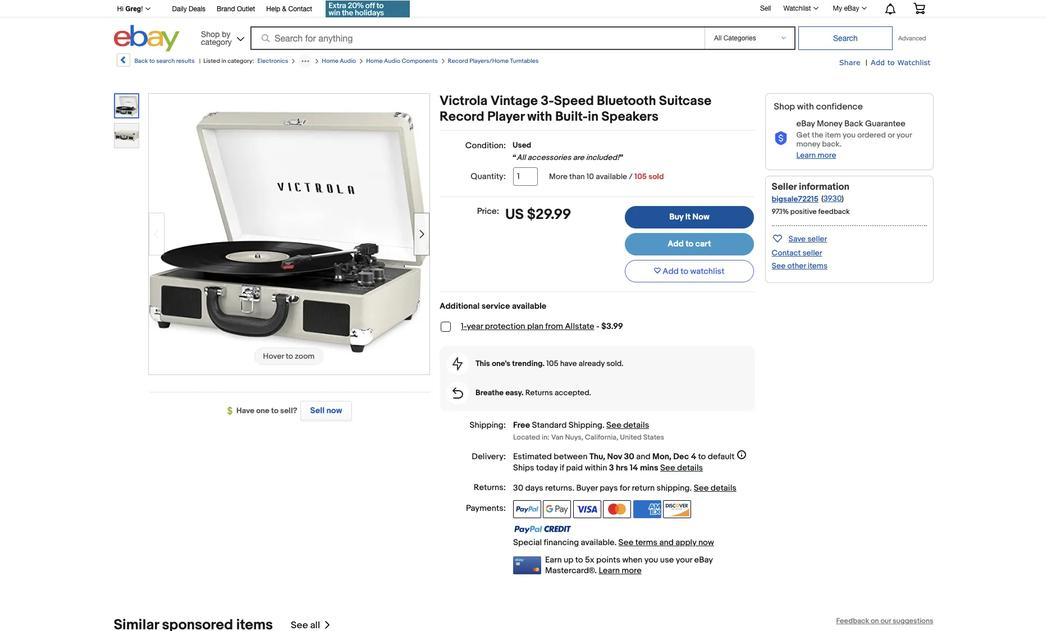 Task type: describe. For each thing, give the bounding box(es) containing it.
brand outlet link
[[217, 3, 255, 16]]

electronics link
[[258, 57, 288, 65]]

hi
[[117, 5, 124, 13]]

1 vertical spatial 105
[[547, 359, 559, 369]]

add for add to cart
[[668, 239, 684, 249]]

record players/home turntables
[[448, 57, 539, 65]]

to inside add to cart link
[[686, 239, 694, 249]]

turntables
[[510, 57, 539, 65]]

see terms and apply now link
[[619, 538, 715, 548]]

between
[[554, 452, 588, 462]]

my ebay link
[[827, 2, 872, 15]]

brand
[[217, 5, 235, 13]]

to right 4
[[699, 452, 707, 462]]

back to search results link
[[115, 53, 195, 71]]

$3.99
[[602, 321, 624, 332]]

paid
[[567, 463, 583, 474]]

picture 1 of 2 image
[[115, 94, 138, 117]]

watchlist inside the share | add to watchlist
[[898, 58, 931, 67]]

trending.
[[513, 359, 545, 369]]

sell now link
[[298, 401, 352, 421]]

back inside back to search results link
[[135, 57, 148, 65]]

share button
[[840, 57, 861, 68]]

accepted.
[[555, 388, 592, 398]]

get
[[797, 130, 811, 140]]

3930 link
[[824, 194, 842, 203]]

back inside ebay money back guarantee get the item you ordered or your money back. learn more
[[845, 119, 864, 129]]

paypal image
[[514, 501, 542, 519]]

ebay inside "link"
[[845, 4, 860, 12]]

shop for shop by category
[[201, 30, 220, 38]]

vintage
[[491, 93, 538, 109]]

!
[[141, 5, 143, 13]]

home audio
[[322, 57, 356, 65]]

)
[[842, 194, 845, 203]]

master card image
[[604, 501, 632, 519]]

2 horizontal spatial .
[[690, 483, 692, 494]]

watchlist link
[[778, 2, 824, 15]]

-
[[597, 321, 600, 332]]

share
[[840, 58, 861, 67]]

bigsale72215
[[772, 194, 819, 204]]

0 horizontal spatial |
[[199, 57, 201, 65]]

used " all accessories are included! "
[[513, 140, 624, 162]]

to inside add to watchlist button
[[681, 266, 689, 277]]

breathe
[[476, 388, 504, 398]]

. for shipping
[[603, 420, 605, 431]]

items
[[808, 261, 828, 271]]

3930
[[824, 194, 842, 203]]

your inside earn up to 5x points when you use your ebay mastercard®.
[[676, 555, 693, 566]]

service
[[482, 301, 511, 312]]

breathe easy. returns accepted.
[[476, 388, 592, 398]]

bigsale72215 link
[[772, 194, 819, 204]]

visa image
[[574, 501, 602, 519]]

feedback on our suggestions
[[837, 617, 934, 626]]

have
[[237, 406, 255, 416]]

included!
[[586, 153, 620, 162]]

return
[[632, 483, 655, 494]]

&
[[282, 5, 287, 13]]

plan
[[528, 321, 544, 332]]

0 horizontal spatial in
[[222, 57, 226, 65]]

free
[[514, 420, 531, 431]]

allstate
[[565, 321, 595, 332]]

with details__icon image for breathe easy.
[[453, 388, 463, 399]]

have one to sell?
[[237, 406, 298, 416]]

add to watchlist button
[[625, 260, 755, 283]]

0 horizontal spatial available
[[512, 301, 547, 312]]

share | add to watchlist
[[840, 58, 931, 67]]

paypal credit image
[[514, 526, 572, 535]]

buyer
[[577, 483, 598, 494]]

daily deals
[[172, 5, 206, 13]]

your inside ebay money back guarantee get the item you ordered or your money back. learn more
[[897, 130, 913, 140]]

seller for contact
[[803, 248, 823, 258]]

1 vertical spatial see details link
[[661, 463, 704, 474]]

to inside the share | add to watchlist
[[888, 58, 896, 67]]

home for home audio components
[[366, 57, 383, 65]]

you inside ebay money back guarantee get the item you ordered or your money back. learn more
[[843, 130, 856, 140]]

estimated
[[514, 452, 552, 462]]

to inside earn up to 5x points when you use your ebay mastercard®.
[[576, 555, 584, 566]]

special financing available. see terms and apply now
[[514, 538, 715, 548]]

See all text field
[[291, 620, 320, 631]]

picture 2 of 2 image
[[114, 124, 139, 148]]

Search for anything text field
[[252, 28, 703, 49]]

victrola vintage 3-speed bluetooth suitcase record player with built-in speakers
[[440, 93, 712, 125]]

3-
[[541, 93, 554, 109]]

apply
[[676, 538, 697, 548]]

3
[[610, 463, 615, 474]]

hi greg !
[[117, 5, 143, 13]]

if
[[560, 463, 565, 474]]

ebay inside earn up to 5x points when you use your ebay mastercard®.
[[695, 555, 713, 566]]

players/home
[[470, 57, 509, 65]]

learn inside us $29.99 main content
[[599, 566, 620, 577]]

add to cart link
[[625, 233, 755, 256]]

home for home audio
[[322, 57, 339, 65]]

add for add to watchlist
[[663, 266, 679, 277]]

victrola vintage 3-speed bluetooth suitcase record player with built-in speakers - picture 1 of 2 image
[[149, 111, 430, 354]]

speakers
[[602, 109, 659, 125]]

ebay money back guarantee get the item you ordered or your money back. learn more
[[797, 119, 913, 160]]

details inside free standard shipping . see details located in: van nuys, california, united states
[[624, 420, 650, 431]]

nov
[[608, 452, 623, 462]]

thu,
[[590, 452, 606, 462]]

bluetooth
[[597, 93, 657, 109]]

used
[[513, 140, 532, 150]]

shop by category banner
[[111, 0, 934, 55]]

ships today if paid within 3 hrs 14 mins see details
[[514, 463, 704, 474]]

0 horizontal spatial learn more link
[[599, 566, 642, 577]]

1 horizontal spatial with
[[798, 102, 815, 112]]

ebay inside ebay money back guarantee get the item you ordered or your money back. learn more
[[797, 119, 816, 129]]

"
[[513, 153, 517, 162]]

money
[[818, 119, 843, 129]]

feedback on our suggestions link
[[837, 617, 934, 626]]

0 vertical spatial record
[[448, 57, 468, 65]]

audio for home audio components
[[384, 57, 401, 65]]

discover image
[[664, 501, 692, 519]]

back to search results
[[135, 57, 195, 65]]

protection
[[485, 321, 526, 332]]

on
[[871, 617, 880, 626]]

home audio link
[[322, 57, 356, 65]]

help
[[267, 5, 281, 13]]

up
[[564, 555, 574, 566]]

4
[[691, 452, 697, 462]]

points
[[597, 555, 621, 566]]

see inside 'link'
[[291, 620, 308, 631]]

all
[[310, 620, 320, 631]]

help & contact
[[267, 5, 312, 13]]

dollar sign image
[[228, 407, 237, 416]]

Quantity: text field
[[514, 167, 538, 186]]

delivery:
[[472, 452, 506, 462]]

accessories
[[528, 153, 572, 162]]

mastercard®.
[[546, 566, 597, 577]]

shop with confidence
[[775, 102, 864, 112]]

0 vertical spatial 30
[[625, 452, 635, 462]]



Task type: vqa. For each thing, say whether or not it's contained in the screenshot.
GIA in the left bottom of the page
no



Task type: locate. For each thing, give the bounding box(es) containing it.
1 vertical spatial 30
[[514, 483, 524, 494]]

seller up items
[[803, 248, 823, 258]]

american express image
[[634, 501, 662, 519]]

0 horizontal spatial ebay
[[695, 555, 713, 566]]

in left the speakers
[[588, 109, 599, 125]]

and for 30
[[637, 452, 651, 462]]

back left search at the top left
[[135, 57, 148, 65]]

with details__icon image for this one's trending.
[[453, 357, 463, 371]]

with details__icon image
[[775, 131, 788, 146], [453, 357, 463, 371], [453, 388, 463, 399]]

0 vertical spatial ebay
[[845, 4, 860, 12]]

0 horizontal spatial back
[[135, 57, 148, 65]]

add to cart
[[668, 239, 712, 249]]

additional
[[440, 301, 480, 312]]

standard
[[532, 420, 567, 431]]

see other items link
[[772, 261, 828, 271]]

0 vertical spatial now
[[327, 406, 342, 416]]

home audio components link
[[366, 57, 438, 65]]

shipping
[[657, 483, 690, 494]]

1 horizontal spatial ebay
[[797, 119, 816, 129]]

details down 4
[[678, 463, 704, 474]]

1 vertical spatial your
[[676, 555, 693, 566]]

add inside add to cart link
[[668, 239, 684, 249]]

2 vertical spatial add
[[663, 266, 679, 277]]

with left built-
[[528, 109, 553, 125]]

see details link up united
[[607, 420, 650, 431]]

see down "mon,"
[[661, 463, 676, 474]]

in inside victrola vintage 3-speed bluetooth suitcase record player with built-in speakers
[[588, 109, 599, 125]]

| right share button in the right of the page
[[866, 58, 868, 67]]

audio left 'home audio components' link
[[340, 57, 356, 65]]

advanced link
[[893, 27, 932, 49]]

1 vertical spatial shop
[[775, 102, 796, 112]]

1 vertical spatial available
[[512, 301, 547, 312]]

now right sell?
[[327, 406, 342, 416]]

1 vertical spatial seller
[[803, 248, 823, 258]]

0 vertical spatial your
[[897, 130, 913, 140]]

105 left have
[[547, 359, 559, 369]]

add inside the share | add to watchlist
[[872, 58, 886, 67]]

add to watchlist link
[[872, 57, 931, 68]]

contact inside "contact seller see other items"
[[772, 248, 802, 258]]

2 audio from the left
[[384, 57, 401, 65]]

see details link down dec
[[661, 463, 704, 474]]

ordered
[[858, 130, 887, 140]]

2 vertical spatial see details link
[[694, 483, 737, 494]]

to left cart
[[686, 239, 694, 249]]

0 vertical spatial shop
[[201, 30, 220, 38]]

0 horizontal spatial audio
[[340, 57, 356, 65]]

0 vertical spatial with details__icon image
[[775, 131, 788, 146]]

0 horizontal spatial your
[[676, 555, 693, 566]]

0 vertical spatial you
[[843, 130, 856, 140]]

0 horizontal spatial now
[[327, 406, 342, 416]]

money
[[797, 139, 821, 149]]

1 horizontal spatial audio
[[384, 57, 401, 65]]

speed
[[554, 93, 594, 109]]

learn down money
[[797, 151, 817, 160]]

0 horizontal spatial more
[[622, 566, 642, 577]]

get an extra 20% off image
[[326, 1, 410, 17]]

| left listed
[[199, 57, 201, 65]]

1 horizontal spatial details
[[678, 463, 704, 474]]

shop for shop with confidence
[[775, 102, 796, 112]]

with inside victrola vintage 3-speed bluetooth suitcase record player with built-in speakers
[[528, 109, 553, 125]]

with up get
[[798, 102, 815, 112]]

outlet
[[237, 5, 255, 13]]

account navigation
[[111, 0, 934, 19]]

pays
[[600, 483, 618, 494]]

1 vertical spatial more
[[622, 566, 642, 577]]

1 horizontal spatial available
[[596, 172, 628, 181]]

your shopping cart image
[[913, 3, 926, 14]]

it
[[686, 212, 691, 223]]

learn more link
[[797, 151, 837, 160], [599, 566, 642, 577]]

1 horizontal spatial learn more link
[[797, 151, 837, 160]]

1 home from the left
[[322, 57, 339, 65]]

you left use
[[645, 555, 659, 566]]

save seller button
[[772, 232, 828, 245]]

use
[[661, 555, 675, 566]]

see left all
[[291, 620, 308, 631]]

2 home from the left
[[366, 57, 383, 65]]

add down buy
[[668, 239, 684, 249]]

. inside free standard shipping . see details located in: van nuys, california, united states
[[603, 420, 605, 431]]

with details__icon image left get
[[775, 131, 788, 146]]

see all link
[[291, 617, 332, 632]]

0 vertical spatial see details link
[[607, 420, 650, 431]]

details down default
[[711, 483, 737, 494]]

see left 'other'
[[772, 261, 786, 271]]

now right apply
[[699, 538, 715, 548]]

and for terms
[[660, 538, 674, 548]]

shop by category button
[[196, 25, 247, 49]]

and up use
[[660, 538, 674, 548]]

cart
[[696, 239, 712, 249]]

1 horizontal spatial learn
[[797, 151, 817, 160]]

to left search at the top left
[[149, 57, 155, 65]]

condition:
[[466, 140, 506, 151]]

1 horizontal spatial 30
[[625, 452, 635, 462]]

seller inside save seller button
[[808, 234, 828, 244]]

0 horizontal spatial watchlist
[[784, 4, 812, 12]]

estimated between thu, nov 30 and mon, dec 4 to default
[[514, 452, 735, 462]]

0 vertical spatial available
[[596, 172, 628, 181]]

2 horizontal spatial ebay
[[845, 4, 860, 12]]

105 right / at the top right
[[635, 172, 647, 181]]

shipping
[[569, 420, 603, 431]]

victrola
[[440, 93, 488, 109]]

all
[[517, 153, 526, 162]]

details
[[624, 420, 650, 431], [678, 463, 704, 474], [711, 483, 737, 494]]

your right or
[[897, 130, 913, 140]]

. for returns
[[573, 483, 575, 494]]

add right share
[[872, 58, 886, 67]]

5x
[[586, 555, 595, 566]]

0 horizontal spatial with
[[528, 109, 553, 125]]

mon,
[[653, 452, 672, 462]]

see right shipping on the right bottom
[[694, 483, 709, 494]]

audio for home audio
[[340, 57, 356, 65]]

in right listed
[[222, 57, 226, 65]]

more right 'points'
[[622, 566, 642, 577]]

0 vertical spatial in
[[222, 57, 226, 65]]

0 horizontal spatial home
[[322, 57, 339, 65]]

none submit inside shop by category banner
[[799, 26, 893, 50]]

1 vertical spatial learn more link
[[599, 566, 642, 577]]

returns
[[546, 483, 573, 494]]

available up plan
[[512, 301, 547, 312]]

record
[[448, 57, 468, 65], [440, 109, 485, 125]]

14
[[630, 463, 639, 474]]

free standard shipping . see details located in: van nuys, california, united states
[[514, 420, 665, 442]]

earn up to 5x points when you use your ebay mastercard®.
[[546, 555, 713, 577]]

player
[[488, 109, 525, 125]]

dec
[[674, 452, 690, 462]]

your
[[897, 130, 913, 140], [676, 555, 693, 566]]

learn more link down money
[[797, 151, 837, 160]]

10
[[587, 172, 595, 181]]

0 vertical spatial and
[[637, 452, 651, 462]]

more down "back."
[[818, 151, 837, 160]]

1 vertical spatial record
[[440, 109, 485, 125]]

1 vertical spatial now
[[699, 538, 715, 548]]

learn inside ebay money back guarantee get the item you ordered or your money back. learn more
[[797, 151, 817, 160]]

30
[[625, 452, 635, 462], [514, 483, 524, 494]]

available.
[[581, 538, 617, 548]]

and up mins
[[637, 452, 651, 462]]

by
[[222, 30, 231, 38]]

located
[[514, 433, 541, 442]]

your right use
[[676, 555, 693, 566]]

ebay mastercard image
[[514, 557, 542, 575]]

to left 5x
[[576, 555, 584, 566]]

van
[[552, 433, 564, 442]]

1 horizontal spatial back
[[845, 119, 864, 129]]

2 vertical spatial details
[[711, 483, 737, 494]]

see inside free standard shipping . see details located in: van nuys, california, united states
[[607, 420, 622, 431]]

contact seller link
[[772, 248, 823, 258]]

0 vertical spatial watchlist
[[784, 4, 812, 12]]

2 vertical spatial ebay
[[695, 555, 713, 566]]

with details__icon image left this
[[453, 357, 463, 371]]

sell
[[761, 4, 772, 12], [310, 406, 325, 416]]

components
[[402, 57, 438, 65]]

learn right 5x
[[599, 566, 620, 577]]

0 vertical spatial details
[[624, 420, 650, 431]]

sell for sell now
[[310, 406, 325, 416]]

0 horizontal spatial details
[[624, 420, 650, 431]]

the
[[812, 130, 824, 140]]

sell for sell
[[761, 4, 772, 12]]

1 vertical spatial details
[[678, 463, 704, 474]]

record down the search for anything text box
[[448, 57, 468, 65]]

google pay image
[[544, 501, 572, 519]]

2 vertical spatial with details__icon image
[[453, 388, 463, 399]]

record inside victrola vintage 3-speed bluetooth suitcase record player with built-in speakers
[[440, 109, 485, 125]]

sell right sell?
[[310, 406, 325, 416]]

0 horizontal spatial and
[[637, 452, 651, 462]]

see up when
[[619, 538, 634, 548]]

earn
[[546, 555, 562, 566]]

. up discover image
[[690, 483, 692, 494]]

more inside ebay money back guarantee get the item you ordered or your money back. learn more
[[818, 151, 837, 160]]

1 vertical spatial watchlist
[[898, 58, 931, 67]]

1 horizontal spatial |
[[866, 58, 868, 67]]

seller information bigsale72215 ( 3930 ) 97.1% positive feedback
[[772, 181, 851, 216]]

sell inside account navigation
[[761, 4, 772, 12]]

to right one
[[271, 406, 279, 416]]

learn more link down special financing available. see terms and apply now
[[599, 566, 642, 577]]

sell link
[[756, 4, 777, 12]]

are
[[573, 153, 585, 162]]

in:
[[542, 433, 550, 442]]

add inside add to watchlist button
[[663, 266, 679, 277]]

0 vertical spatial contact
[[289, 5, 312, 13]]

1 horizontal spatial home
[[366, 57, 383, 65]]

to left watchlist
[[681, 266, 689, 277]]

0 horizontal spatial contact
[[289, 5, 312, 13]]

you right item
[[843, 130, 856, 140]]

home audio components
[[366, 57, 438, 65]]

watchlist down advanced
[[898, 58, 931, 67]]

1 vertical spatial with details__icon image
[[453, 357, 463, 371]]

ebay up get
[[797, 119, 816, 129]]

0 vertical spatial add
[[872, 58, 886, 67]]

see inside "contact seller see other items"
[[772, 261, 786, 271]]

see up california,
[[607, 420, 622, 431]]

daily deals link
[[172, 3, 206, 16]]

0 vertical spatial learn
[[797, 151, 817, 160]]

audio
[[340, 57, 356, 65], [384, 57, 401, 65]]

None submit
[[799, 26, 893, 50]]

you inside earn up to 5x points when you use your ebay mastercard®.
[[645, 555, 659, 566]]

97.1%
[[772, 207, 789, 216]]

seller right save on the top of the page
[[808, 234, 828, 244]]

sell left "watchlist" link at the right top of page
[[761, 4, 772, 12]]

audio left components
[[384, 57, 401, 65]]

1 vertical spatial you
[[645, 555, 659, 566]]

shop inside shop by category
[[201, 30, 220, 38]]

save seller
[[789, 234, 828, 244]]

1 audio from the left
[[340, 57, 356, 65]]

1 vertical spatial learn
[[599, 566, 620, 577]]

1 horizontal spatial your
[[897, 130, 913, 140]]

watchlist inside account navigation
[[784, 4, 812, 12]]

1 horizontal spatial .
[[603, 420, 605, 431]]

seller inside "contact seller see other items"
[[803, 248, 823, 258]]

buy it now link
[[625, 206, 755, 229]]

see all
[[291, 620, 320, 631]]

1 horizontal spatial now
[[699, 538, 715, 548]]

seller
[[808, 234, 828, 244], [803, 248, 823, 258]]

1 horizontal spatial shop
[[775, 102, 796, 112]]

0 horizontal spatial you
[[645, 555, 659, 566]]

us $29.99 main content
[[440, 93, 756, 577]]

1 vertical spatial sell
[[310, 406, 325, 416]]

1 vertical spatial in
[[588, 109, 599, 125]]

1 vertical spatial back
[[845, 119, 864, 129]]

information
[[800, 181, 850, 193]]

1 horizontal spatial and
[[660, 538, 674, 548]]

1 horizontal spatial sell
[[761, 4, 772, 12]]

1 vertical spatial add
[[668, 239, 684, 249]]

to down advanced link
[[888, 58, 896, 67]]

0 vertical spatial more
[[818, 151, 837, 160]]

(
[[822, 194, 824, 203]]

"
[[620, 153, 624, 162]]

seller for save
[[808, 234, 828, 244]]

0 horizontal spatial .
[[573, 483, 575, 494]]

contact inside account navigation
[[289, 5, 312, 13]]

1 horizontal spatial contact
[[772, 248, 802, 258]]

/
[[629, 172, 633, 181]]

ebay right my
[[845, 4, 860, 12]]

watchlist right sell link
[[784, 4, 812, 12]]

0 horizontal spatial learn
[[599, 566, 620, 577]]

0 vertical spatial 105
[[635, 172, 647, 181]]

now inside us $29.99 main content
[[699, 538, 715, 548]]

with details__icon image for ebay money back guarantee
[[775, 131, 788, 146]]

add down add to cart link
[[663, 266, 679, 277]]

1 horizontal spatial more
[[818, 151, 837, 160]]

brand outlet
[[217, 5, 255, 13]]

with details__icon image left breathe
[[453, 388, 463, 399]]

contact right &
[[289, 5, 312, 13]]

deals
[[189, 5, 206, 13]]

30 up '14'
[[625, 452, 635, 462]]

for
[[620, 483, 630, 494]]

contact up 'other'
[[772, 248, 802, 258]]

1 horizontal spatial watchlist
[[898, 58, 931, 67]]

1 horizontal spatial you
[[843, 130, 856, 140]]

details up united
[[624, 420, 650, 431]]

states
[[644, 433, 665, 442]]

contact seller see other items
[[772, 248, 828, 271]]

category
[[201, 37, 232, 46]]

available left / at the top right
[[596, 172, 628, 181]]

1 vertical spatial contact
[[772, 248, 802, 258]]

0 horizontal spatial 105
[[547, 359, 559, 369]]

0 horizontal spatial shop
[[201, 30, 220, 38]]

1 vertical spatial and
[[660, 538, 674, 548]]

to inside back to search results link
[[149, 57, 155, 65]]

30 left the days at right bottom
[[514, 483, 524, 494]]

suitcase
[[660, 93, 712, 109]]

more
[[818, 151, 837, 160], [622, 566, 642, 577]]

confidence
[[817, 102, 864, 112]]

0 horizontal spatial 30
[[514, 483, 524, 494]]

1 horizontal spatial in
[[588, 109, 599, 125]]

1 vertical spatial ebay
[[797, 119, 816, 129]]

more inside us $29.99 main content
[[622, 566, 642, 577]]

0 vertical spatial sell
[[761, 4, 772, 12]]

0 vertical spatial seller
[[808, 234, 828, 244]]

record up condition: on the top
[[440, 109, 485, 125]]

available
[[596, 172, 628, 181], [512, 301, 547, 312]]

ebay down apply
[[695, 555, 713, 566]]

0 horizontal spatial sell
[[310, 406, 325, 416]]

.
[[603, 420, 605, 431], [573, 483, 575, 494], [690, 483, 692, 494]]

see details link
[[607, 420, 650, 431], [661, 463, 704, 474], [694, 483, 737, 494]]

0 vertical spatial back
[[135, 57, 148, 65]]

. up california,
[[603, 420, 605, 431]]

0 vertical spatial learn more link
[[797, 151, 837, 160]]

california,
[[585, 433, 619, 442]]

other
[[788, 261, 807, 271]]

see details link down default
[[694, 483, 737, 494]]

. left buyer
[[573, 483, 575, 494]]

1 horizontal spatial 105
[[635, 172, 647, 181]]

add to watchlist
[[663, 266, 725, 277]]

save
[[789, 234, 806, 244]]

2 horizontal spatial details
[[711, 483, 737, 494]]

electronics
[[258, 57, 288, 65]]

returns
[[526, 388, 553, 398]]

back up ordered
[[845, 119, 864, 129]]



